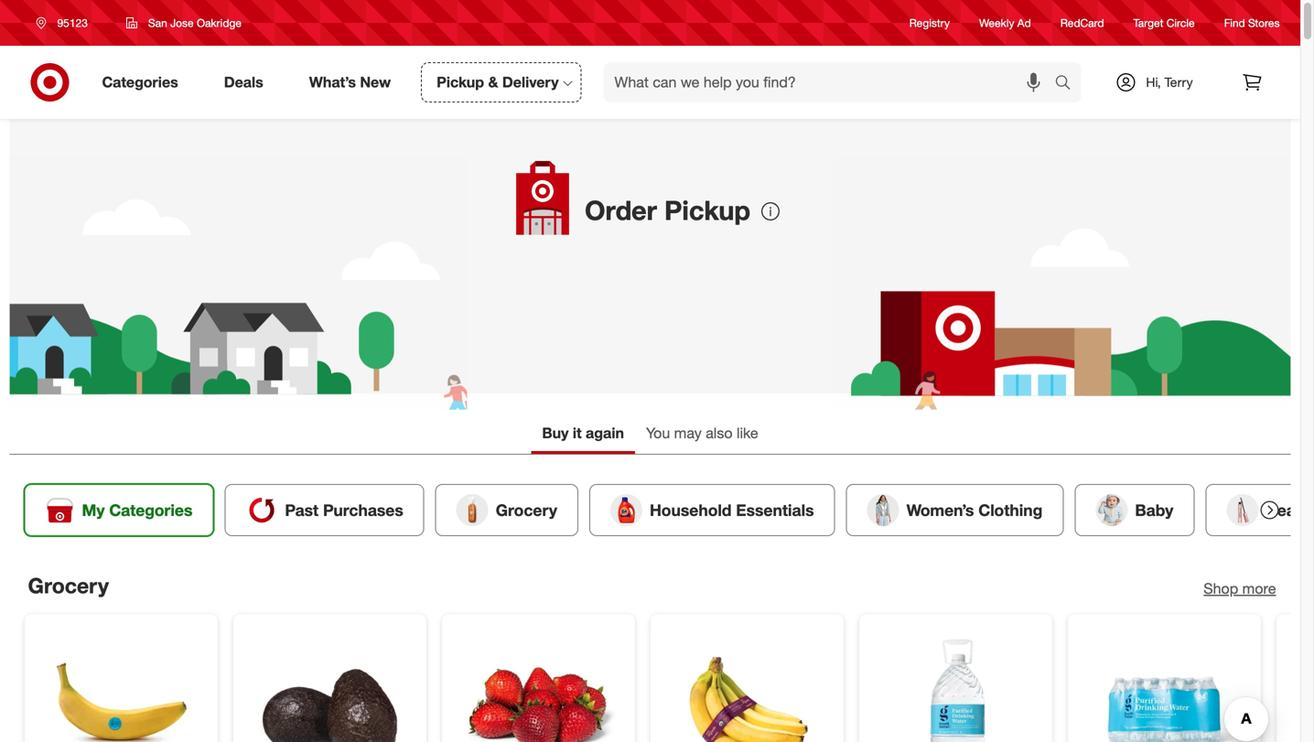 Task type: describe. For each thing, give the bounding box(es) containing it.
more
[[1242, 580, 1276, 597]]

ad
[[1017, 16, 1031, 30]]

in-store pickup at
[[585, 201, 704, 219]]

pickup & delivery
[[437, 73, 559, 91]]

past purchases button
[[225, 484, 424, 536]]

shop more button
[[1204, 578, 1276, 599]]

what's new
[[309, 73, 391, 91]]

1 vertical spatial oakridge
[[585, 222, 645, 240]]

grocery button
[[435, 484, 578, 536]]

you
[[646, 424, 670, 442]]

buy
[[542, 424, 569, 442]]

search
[[1046, 75, 1090, 93]]

stores
[[1248, 16, 1280, 30]]

&
[[488, 73, 498, 91]]

women's
[[907, 500, 974, 519]]

past purchases
[[285, 500, 403, 519]]

household essentials
[[650, 500, 814, 519]]

search button
[[1046, 62, 1090, 106]]

purchases
[[323, 500, 403, 519]]

beauty button
[[1206, 484, 1314, 536]]

pickup & delivery link
[[421, 62, 582, 102]]

target circle link
[[1133, 15, 1195, 31]]

find stores link
[[1224, 15, 1280, 31]]

baby
[[1135, 500, 1174, 519]]

order
[[585, 194, 657, 227]]

in-
[[585, 201, 602, 219]]

new
[[360, 73, 391, 91]]

find
[[1224, 16, 1245, 30]]

weekly
[[979, 16, 1014, 30]]

grocery inside button
[[496, 500, 557, 519]]

1 horizontal spatial san
[[704, 201, 730, 219]]

you may also like
[[646, 424, 758, 442]]

weekly ad link
[[979, 15, 1031, 31]]

categories inside the my categories button
[[109, 500, 192, 519]]

jose inside dropdown button
[[170, 16, 194, 30]]

1 horizontal spatial pickup
[[664, 194, 751, 227]]

what's new link
[[294, 62, 414, 102]]

past
[[285, 500, 319, 519]]

buy it again link
[[531, 415, 635, 454]]

household
[[650, 500, 732, 519]]

find stores
[[1224, 16, 1280, 30]]

95123
[[57, 16, 88, 30]]

also
[[706, 424, 733, 442]]

household essentials button
[[589, 484, 835, 536]]

at
[[687, 201, 700, 219]]

essentials
[[736, 500, 814, 519]]



Task type: locate. For each thing, give the bounding box(es) containing it.
san
[[148, 16, 167, 30], [704, 201, 730, 219]]

0 vertical spatial categories
[[102, 73, 178, 91]]

baby button
[[1075, 484, 1195, 536]]

pickup left &
[[437, 73, 484, 91]]

san up categories link
[[148, 16, 167, 30]]

again
[[586, 424, 624, 442]]

1 horizontal spatial jose
[[734, 201, 765, 219]]

delivery
[[502, 73, 559, 91]]

san inside dropdown button
[[148, 16, 167, 30]]

my
[[82, 500, 105, 519]]

1 vertical spatial categories
[[109, 500, 192, 519]]

oakridge down "store"
[[585, 222, 645, 240]]

may
[[674, 424, 702, 442]]

clothing
[[979, 500, 1043, 519]]

target
[[1133, 16, 1163, 30]]

women's clothing
[[907, 500, 1043, 519]]

san jose oakridge
[[148, 16, 242, 30], [585, 201, 765, 240]]

you may also like link
[[635, 415, 769, 454]]

terry
[[1165, 74, 1193, 90]]

grocery down my at the left bottom
[[28, 573, 109, 598]]

like
[[737, 424, 758, 442]]

what's
[[309, 73, 356, 91]]

shop more
[[1204, 580, 1276, 597]]

0 horizontal spatial jose
[[170, 16, 194, 30]]

0 vertical spatial pickup
[[437, 73, 484, 91]]

pickup inside pickup & delivery link
[[437, 73, 484, 91]]

1 horizontal spatial san jose oakridge
[[585, 201, 765, 240]]

jose
[[170, 16, 194, 30], [734, 201, 765, 219]]

avocado - each image
[[248, 629, 411, 742], [248, 629, 411, 742]]

hi, terry
[[1146, 74, 1193, 90]]

buy it again
[[542, 424, 624, 442]]

oakridge
[[197, 16, 242, 30], [585, 222, 645, 240]]

1 vertical spatial jose
[[734, 201, 765, 219]]

my categories button
[[24, 484, 214, 536]]

san jose oakridge inside dropdown button
[[148, 16, 242, 30]]

registry
[[909, 16, 950, 30]]

0 horizontal spatial pickup
[[437, 73, 484, 91]]

circle
[[1167, 16, 1195, 30]]

categories
[[102, 73, 178, 91], [109, 500, 192, 519]]

purified water - 128 fl oz (1gal) - good & gather™ image
[[874, 629, 1037, 742], [874, 629, 1037, 742]]

0 vertical spatial jose
[[170, 16, 194, 30]]

it
[[573, 424, 582, 442]]

redcard
[[1060, 16, 1104, 30]]

store
[[602, 201, 635, 219]]

registry link
[[909, 15, 950, 31]]

jose up categories link
[[170, 16, 194, 30]]

categories link
[[86, 62, 201, 102]]

oakridge up 'deals'
[[197, 16, 242, 30]]

pickup
[[437, 73, 484, 91], [664, 194, 751, 227]]

san jose oakridge button
[[114, 6, 253, 39]]

1 horizontal spatial oakridge
[[585, 222, 645, 240]]

women's clothing button
[[846, 484, 1064, 536]]

categories down san jose oakridge dropdown button
[[102, 73, 178, 91]]

1 vertical spatial san
[[704, 201, 730, 219]]

jose right 'at'
[[734, 201, 765, 219]]

0 vertical spatial san jose oakridge
[[148, 16, 242, 30]]

categories right my at the left bottom
[[109, 500, 192, 519]]

beauty
[[1266, 500, 1314, 519]]

0 horizontal spatial grocery
[[28, 573, 109, 598]]

deals link
[[208, 62, 286, 102]]

categories inside categories link
[[102, 73, 178, 91]]

pickup right order
[[664, 194, 751, 227]]

target circle
[[1133, 16, 1195, 30]]

grocery down the "buy"
[[496, 500, 557, 519]]

1 vertical spatial pickup
[[664, 194, 751, 227]]

pickup
[[640, 201, 683, 219]]

0 vertical spatial oakridge
[[197, 16, 242, 30]]

grocery
[[496, 500, 557, 519], [28, 573, 109, 598]]

1 vertical spatial grocery
[[28, 573, 109, 598]]

organic bananas - 2lb - good & gather™ image
[[666, 629, 829, 742], [666, 629, 829, 742]]

purified drinking water - 24pk/16.9 fl oz bottles - good & gather™ image
[[1083, 629, 1246, 742], [1083, 629, 1246, 742]]

my categories
[[82, 500, 192, 519]]

strawberries - 1lb image
[[457, 629, 620, 742], [457, 629, 620, 742]]

deals
[[224, 73, 263, 91]]

0 horizontal spatial oakridge
[[197, 16, 242, 30]]

0 horizontal spatial san jose oakridge
[[148, 16, 242, 30]]

hi,
[[1146, 74, 1161, 90]]

0 vertical spatial grocery
[[496, 500, 557, 519]]

1 horizontal spatial grocery
[[496, 500, 557, 519]]

banana - each - good & gather™ image
[[40, 629, 203, 742], [40, 629, 203, 742]]

order pickup
[[585, 194, 751, 227]]

1 vertical spatial san jose oakridge
[[585, 201, 765, 240]]

oakridge inside dropdown button
[[197, 16, 242, 30]]

0 horizontal spatial san
[[148, 16, 167, 30]]

san right 'at'
[[704, 201, 730, 219]]

What can we help you find? suggestions appear below search field
[[604, 62, 1059, 102]]

weekly ad
[[979, 16, 1031, 30]]

95123 button
[[24, 6, 107, 39]]

shop
[[1204, 580, 1238, 597]]

0 vertical spatial san
[[148, 16, 167, 30]]

redcard link
[[1060, 15, 1104, 31]]



Task type: vqa. For each thing, say whether or not it's contained in the screenshot.
Trends
no



